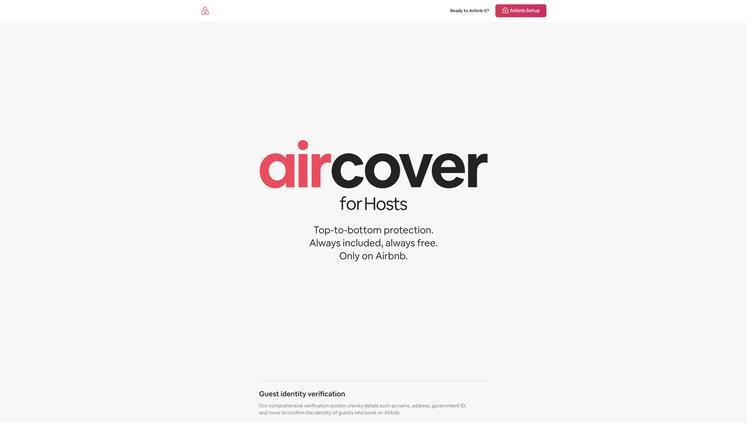 Task type: vqa. For each thing, say whether or not it's contained in the screenshot.
bottommost 5
no



Task type: locate. For each thing, give the bounding box(es) containing it.
ready
[[451, 8, 463, 14]]

verification for identity
[[308, 390, 346, 399]]

1 vertical spatial verification
[[304, 403, 329, 410]]

more
[[269, 410, 281, 417]]

to
[[464, 8, 469, 14], [282, 410, 287, 417]]

1 horizontal spatial to
[[464, 8, 469, 14]]

1 horizontal spatial identity
[[315, 410, 332, 417]]

0 vertical spatial identity
[[281, 390, 307, 399]]

0 horizontal spatial identity
[[281, 390, 307, 399]]

1 vertical spatial identity
[[315, 410, 332, 417]]

identity up 'comprehensive'
[[281, 390, 307, 399]]

airbnb.
[[376, 250, 408, 263]]

always
[[386, 237, 416, 250]]

verification up the the
[[304, 403, 329, 410]]

of
[[333, 410, 338, 417]]

0 vertical spatial to
[[464, 8, 469, 14]]

verification inside our comprehensive verification system checks details such as name, address, government id, and more to confirm the identity of guests who book on airbnb.
[[304, 403, 329, 410]]

details
[[364, 403, 379, 410]]

book
[[365, 410, 377, 417]]

to inside our comprehensive verification system checks details such as name, address, government id, and more to confirm the identity of guests who book on airbnb.
[[282, 410, 287, 417]]

airbnb left it?
[[470, 8, 484, 14]]

only
[[340, 250, 360, 263]]

always
[[310, 237, 341, 250]]

identity inside our comprehensive verification system checks details such as name, address, government id, and more to confirm the identity of guests who book on airbnb.
[[315, 410, 332, 417]]

identity left of
[[315, 410, 332, 417]]

to right ready
[[464, 8, 469, 14]]

1 vertical spatial to
[[282, 410, 287, 417]]

address,
[[413, 403, 431, 410]]

0 horizontal spatial to
[[282, 410, 287, 417]]

airbnb
[[510, 7, 526, 14], [470, 8, 484, 14]]

verification for comprehensive
[[304, 403, 329, 410]]

free.
[[418, 237, 438, 250]]

0 horizontal spatial airbnb
[[470, 8, 484, 14]]

to down 'comprehensive'
[[282, 410, 287, 417]]

top-
[[314, 224, 335, 237]]

bottom
[[348, 224, 382, 237]]

airbnb left "setup"
[[510, 7, 526, 14]]

our
[[259, 403, 268, 410]]

such
[[380, 403, 391, 410]]

identity
[[281, 390, 307, 399], [315, 410, 332, 417]]

airbnb setup
[[510, 7, 540, 14]]

as
[[392, 403, 397, 410]]

who
[[355, 410, 364, 417]]

airbnb homepage image
[[201, 6, 210, 15]]

0 vertical spatial verification
[[308, 390, 346, 399]]

verification up system
[[308, 390, 346, 399]]

verification
[[308, 390, 346, 399], [304, 403, 329, 410]]

it?
[[485, 8, 490, 14]]



Task type: describe. For each thing, give the bounding box(es) containing it.
1 horizontal spatial airbnb
[[510, 7, 526, 14]]

id,
[[461, 403, 467, 410]]

top-to-bottom protection. always included, always free. only on airbnb.
[[310, 224, 438, 263]]

name,
[[398, 403, 411, 410]]

to-
[[335, 224, 348, 237]]

airbnb setup link
[[496, 4, 547, 17]]

ready to airbnb it?
[[451, 8, 490, 14]]

on
[[362, 250, 374, 263]]

our comprehensive verification system checks details such as name, address, government id, and more to confirm the identity of guests who book on airbnb.
[[259, 403, 467, 417]]

government
[[432, 403, 460, 410]]

guests
[[339, 410, 354, 417]]

and
[[259, 410, 268, 417]]

system
[[330, 403, 347, 410]]

protection.
[[384, 224, 434, 237]]

setup
[[527, 7, 540, 14]]

included,
[[343, 237, 384, 250]]

comprehensive
[[269, 403, 303, 410]]

confirm
[[288, 410, 305, 417]]

the
[[306, 410, 314, 417]]

on airbnb.
[[378, 410, 401, 417]]

checks
[[348, 403, 363, 410]]

guest
[[259, 390, 279, 399]]

guest identity verification
[[259, 390, 346, 399]]



